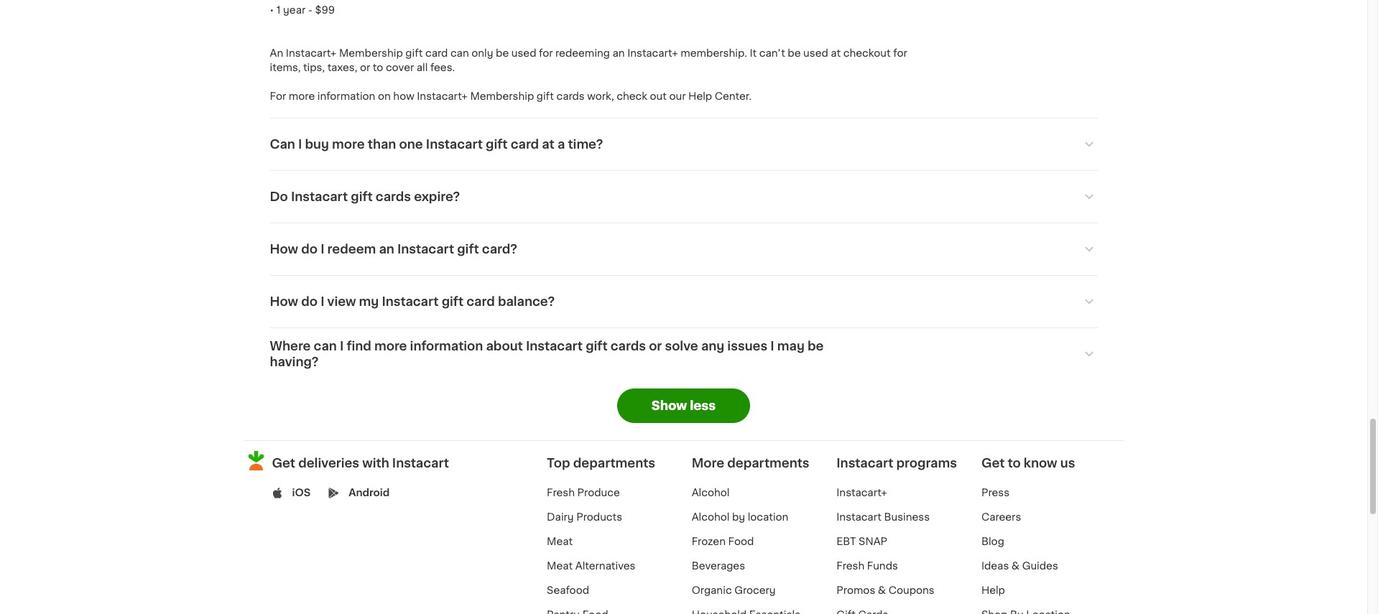 Task type: describe. For each thing, give the bounding box(es) containing it.
issues
[[728, 341, 768, 352]]

organic grocery
[[692, 586, 776, 596]]

fresh produce link
[[547, 488, 620, 498]]

where can i find more information about instacart gift cards or solve any issues i may be having? button
[[270, 329, 1098, 381]]

snap
[[859, 537, 888, 547]]

departments for more departments
[[728, 458, 810, 470]]

how do i view my instacart gift card balance?
[[270, 296, 555, 308]]

buy
[[305, 139, 329, 150]]

seafood link
[[547, 586, 590, 596]]

departments for top departments
[[574, 458, 656, 470]]

top departments
[[547, 458, 656, 470]]

i inside 'dropdown button'
[[298, 139, 302, 150]]

careers link
[[982, 513, 1022, 523]]

one
[[399, 139, 423, 150]]

press
[[982, 488, 1010, 498]]

frozen food
[[692, 537, 754, 547]]

ebt snap
[[837, 537, 888, 547]]

may
[[778, 341, 805, 352]]

by
[[733, 513, 746, 523]]

fresh for fresh produce
[[547, 488, 575, 498]]

instacart+
[[837, 488, 888, 498]]

solve
[[665, 341, 699, 352]]

more inside 'dropdown button'
[[332, 139, 365, 150]]

promos & coupons link
[[837, 586, 935, 596]]

having?
[[270, 357, 319, 368]]

frozen food link
[[692, 537, 754, 547]]

alcohol link
[[692, 488, 730, 498]]

i for redeem
[[321, 244, 325, 255]]

gift left card?
[[457, 244, 479, 255]]

programs
[[897, 458, 958, 470]]

food
[[729, 537, 754, 547]]

card inside dropdown button
[[467, 296, 495, 308]]

instacart down instacart+
[[837, 513, 882, 523]]

location
[[748, 513, 789, 523]]

organic grocery link
[[692, 586, 776, 596]]

at
[[542, 139, 555, 150]]

be
[[808, 341, 824, 352]]

gift up redeem
[[351, 191, 373, 203]]

promos & coupons
[[837, 586, 935, 596]]

blog
[[982, 537, 1005, 547]]

products
[[577, 513, 623, 523]]

alcohol for alcohol by location
[[692, 513, 730, 523]]

ios app store logo image
[[272, 488, 283, 499]]

& for ideas
[[1012, 562, 1020, 572]]

how do i redeem an instacart gift card?
[[270, 244, 518, 255]]

do for redeem
[[301, 244, 318, 255]]

coupons
[[889, 586, 935, 596]]

top
[[547, 458, 571, 470]]

us
[[1061, 458, 1076, 470]]

card?
[[482, 244, 518, 255]]

can
[[270, 139, 295, 150]]

beverages link
[[692, 562, 745, 572]]

dairy products
[[547, 513, 623, 523]]

gift inside where can i find more information about instacart gift cards or solve any issues i may be having?
[[586, 341, 608, 352]]

0 horizontal spatial cards
[[376, 191, 411, 203]]

where can i find more information about instacart gift cards or solve any issues i may be having?
[[270, 341, 824, 368]]

time?
[[568, 139, 603, 150]]

dairy products link
[[547, 513, 623, 523]]

get deliveries with instacart
[[272, 458, 449, 470]]

meat for meat link
[[547, 537, 573, 547]]

ios
[[292, 488, 311, 498]]

my
[[359, 296, 379, 308]]

find
[[347, 341, 372, 352]]

organic
[[692, 586, 732, 596]]

how for how do i redeem an instacart gift card?
[[270, 244, 298, 255]]

cards inside where can i find more information about instacart gift cards or solve any issues i may be having?
[[611, 341, 646, 352]]

instacart+ link
[[837, 488, 888, 498]]

do instacart gift cards expire?
[[270, 191, 460, 203]]

dairy
[[547, 513, 574, 523]]

show less
[[652, 401, 716, 412]]

gift inside dropdown button
[[442, 296, 464, 308]]

frozen
[[692, 537, 726, 547]]

do instacart gift cards expire? button
[[270, 171, 1098, 223]]

& for promos
[[878, 586, 886, 596]]

about
[[486, 341, 523, 352]]

alcohol for alcohol link
[[692, 488, 730, 498]]

beverages
[[692, 562, 745, 572]]

blog link
[[982, 537, 1005, 547]]

funds
[[868, 562, 899, 572]]

instacart inside where can i find more information about instacart gift cards or solve any issues i may be having?
[[526, 341, 583, 352]]

ios link
[[292, 486, 311, 501]]

careers
[[982, 513, 1022, 523]]

a
[[558, 139, 565, 150]]

meat alternatives
[[547, 562, 636, 572]]

deliveries
[[298, 458, 360, 470]]

expire?
[[414, 191, 460, 203]]

an
[[379, 244, 395, 255]]



Task type: locate. For each thing, give the bounding box(es) containing it.
1 vertical spatial &
[[878, 586, 886, 596]]

2 get from the left
[[982, 458, 1005, 470]]

i left "may" at the right of the page
[[771, 341, 775, 352]]

more right "find"
[[374, 341, 407, 352]]

instacart business link
[[837, 513, 930, 523]]

instacart up instacart+ link
[[837, 458, 894, 470]]

instacart programs
[[837, 458, 958, 470]]

do left redeem
[[301, 244, 318, 255]]

1 do from the top
[[301, 244, 318, 255]]

alcohol by location
[[692, 513, 789, 523]]

fresh for fresh funds
[[837, 562, 865, 572]]

ebt
[[837, 537, 857, 547]]

than
[[368, 139, 396, 150]]

do
[[270, 191, 288, 203]]

meat
[[547, 537, 573, 547], [547, 562, 573, 572]]

redeem
[[328, 244, 376, 255]]

instacart right about
[[526, 341, 583, 352]]

ebt snap link
[[837, 537, 888, 547]]

get right instacart shopper app logo
[[272, 458, 295, 470]]

i for view
[[321, 296, 325, 308]]

seafood
[[547, 586, 590, 596]]

1 vertical spatial meat
[[547, 562, 573, 572]]

0 vertical spatial card
[[511, 139, 539, 150]]

0 vertical spatial more
[[332, 139, 365, 150]]

i left buy
[[298, 139, 302, 150]]

instacart right the my
[[382, 296, 439, 308]]

do for view
[[301, 296, 318, 308]]

1 vertical spatial how
[[270, 296, 298, 308]]

instacart right one in the top of the page
[[426, 139, 483, 150]]

cards
[[376, 191, 411, 203], [611, 341, 646, 352]]

0 horizontal spatial get
[[272, 458, 295, 470]]

0 horizontal spatial fresh
[[547, 488, 575, 498]]

android play store logo image
[[329, 488, 340, 499]]

help link
[[982, 586, 1006, 596]]

0 horizontal spatial card
[[467, 296, 495, 308]]

fresh
[[547, 488, 575, 498], [837, 562, 865, 572]]

how
[[270, 244, 298, 255], [270, 296, 298, 308]]

2 how from the top
[[270, 296, 298, 308]]

ideas
[[982, 562, 1010, 572]]

1 departments from the left
[[574, 458, 656, 470]]

i left view
[[321, 296, 325, 308]]

show
[[652, 401, 687, 412]]

grocery
[[735, 586, 776, 596]]

2 meat from the top
[[547, 562, 573, 572]]

less
[[690, 401, 716, 412]]

0 vertical spatial alcohol
[[692, 488, 730, 498]]

instacart business
[[837, 513, 930, 523]]

can i buy more than one instacart gift card at a time?
[[270, 139, 603, 150]]

do left view
[[301, 296, 318, 308]]

do inside dropdown button
[[301, 244, 318, 255]]

departments
[[574, 458, 656, 470], [728, 458, 810, 470]]

0 vertical spatial how
[[270, 244, 298, 255]]

meat for meat alternatives
[[547, 562, 573, 572]]

gift inside 'dropdown button'
[[486, 139, 508, 150]]

instacart right 'an'
[[398, 244, 454, 255]]

how for how do i view my instacart gift card balance?
[[270, 296, 298, 308]]

i left redeem
[[321, 244, 325, 255]]

2 departments from the left
[[728, 458, 810, 470]]

meat down meat link
[[547, 562, 573, 572]]

more
[[332, 139, 365, 150], [374, 341, 407, 352]]

information
[[410, 341, 483, 352]]

get left to
[[982, 458, 1005, 470]]

or
[[649, 341, 662, 352]]

business
[[885, 513, 930, 523]]

get to know us
[[982, 458, 1076, 470]]

1 how from the top
[[270, 244, 298, 255]]

gift left or
[[586, 341, 608, 352]]

fresh down ebt
[[837, 562, 865, 572]]

instacart
[[426, 139, 483, 150], [291, 191, 348, 203], [398, 244, 454, 255], [382, 296, 439, 308], [526, 341, 583, 352], [392, 458, 449, 470], [837, 458, 894, 470], [837, 513, 882, 523]]

0 vertical spatial fresh
[[547, 488, 575, 498]]

alcohol by location link
[[692, 513, 789, 523]]

meat link
[[547, 537, 573, 547]]

1 horizontal spatial departments
[[728, 458, 810, 470]]

android link
[[349, 486, 390, 501]]

promos
[[837, 586, 876, 596]]

meat down dairy
[[547, 537, 573, 547]]

0 vertical spatial &
[[1012, 562, 1020, 572]]

how up where
[[270, 296, 298, 308]]

where
[[270, 341, 311, 352]]

0 horizontal spatial departments
[[574, 458, 656, 470]]

android
[[349, 488, 390, 498]]

ideas & guides link
[[982, 562, 1059, 572]]

any
[[702, 341, 725, 352]]

how down do
[[270, 244, 298, 255]]

2 alcohol from the top
[[692, 513, 730, 523]]

card
[[511, 139, 539, 150], [467, 296, 495, 308]]

cards left expire?
[[376, 191, 411, 203]]

1 get from the left
[[272, 458, 295, 470]]

& right ideas
[[1012, 562, 1020, 572]]

get for get deliveries with instacart
[[272, 458, 295, 470]]

fresh up dairy
[[547, 488, 575, 498]]

1 vertical spatial do
[[301, 296, 318, 308]]

can i buy more than one instacart gift card at a time? button
[[270, 119, 1098, 171]]

guides
[[1023, 562, 1059, 572]]

1 vertical spatial card
[[467, 296, 495, 308]]

0 horizontal spatial more
[[332, 139, 365, 150]]

card left at at top
[[511, 139, 539, 150]]

1 vertical spatial alcohol
[[692, 513, 730, 523]]

how inside dropdown button
[[270, 296, 298, 308]]

1 vertical spatial fresh
[[837, 562, 865, 572]]

alcohol down the more
[[692, 488, 730, 498]]

0 vertical spatial cards
[[376, 191, 411, 203]]

instacart right do
[[291, 191, 348, 203]]

1 horizontal spatial cards
[[611, 341, 646, 352]]

2 do from the top
[[301, 296, 318, 308]]

do inside dropdown button
[[301, 296, 318, 308]]

instacart right "with" in the left bottom of the page
[[392, 458, 449, 470]]

i inside dropdown button
[[321, 296, 325, 308]]

instacart inside dropdown button
[[382, 296, 439, 308]]

1 alcohol from the top
[[692, 488, 730, 498]]

fresh funds link
[[837, 562, 899, 572]]

how do i redeem an instacart gift card? button
[[270, 224, 1098, 276]]

i for find
[[340, 341, 344, 352]]

0 vertical spatial do
[[301, 244, 318, 255]]

1 horizontal spatial get
[[982, 458, 1005, 470]]

card left balance?
[[467, 296, 495, 308]]

0 vertical spatial meat
[[547, 537, 573, 547]]

fresh produce
[[547, 488, 620, 498]]

how do i view my instacart gift card balance? button
[[270, 276, 1098, 328]]

meat alternatives link
[[547, 562, 636, 572]]

more departments
[[692, 458, 810, 470]]

& down funds
[[878, 586, 886, 596]]

show less button
[[618, 389, 751, 424]]

to
[[1008, 458, 1021, 470]]

how inside dropdown button
[[270, 244, 298, 255]]

instacart shopper app logo image
[[244, 450, 268, 473]]

know
[[1024, 458, 1058, 470]]

more right buy
[[332, 139, 365, 150]]

get for get to know us
[[982, 458, 1005, 470]]

departments up the location
[[728, 458, 810, 470]]

ideas & guides
[[982, 562, 1059, 572]]

cards left or
[[611, 341, 646, 352]]

view
[[328, 296, 356, 308]]

instacart inside 'dropdown button'
[[426, 139, 483, 150]]

alcohol
[[692, 488, 730, 498], [692, 513, 730, 523]]

alcohol down alcohol link
[[692, 513, 730, 523]]

can
[[314, 341, 337, 352]]

card inside 'dropdown button'
[[511, 139, 539, 150]]

1 horizontal spatial &
[[1012, 562, 1020, 572]]

help
[[982, 586, 1006, 596]]

more inside where can i find more information about instacart gift cards or solve any issues i may be having?
[[374, 341, 407, 352]]

departments up produce on the bottom left of the page
[[574, 458, 656, 470]]

gift up the information
[[442, 296, 464, 308]]

1 meat from the top
[[547, 537, 573, 547]]

with
[[362, 458, 389, 470]]

gift left at at top
[[486, 139, 508, 150]]

alternatives
[[576, 562, 636, 572]]

0 horizontal spatial &
[[878, 586, 886, 596]]

1 vertical spatial more
[[374, 341, 407, 352]]

produce
[[578, 488, 620, 498]]

more
[[692, 458, 725, 470]]

i right can
[[340, 341, 344, 352]]

1 horizontal spatial fresh
[[837, 562, 865, 572]]

1 vertical spatial cards
[[611, 341, 646, 352]]

1 horizontal spatial more
[[374, 341, 407, 352]]

1 horizontal spatial card
[[511, 139, 539, 150]]

press link
[[982, 488, 1010, 498]]



Task type: vqa. For each thing, say whether or not it's contained in the screenshot.
'iOS' link
yes



